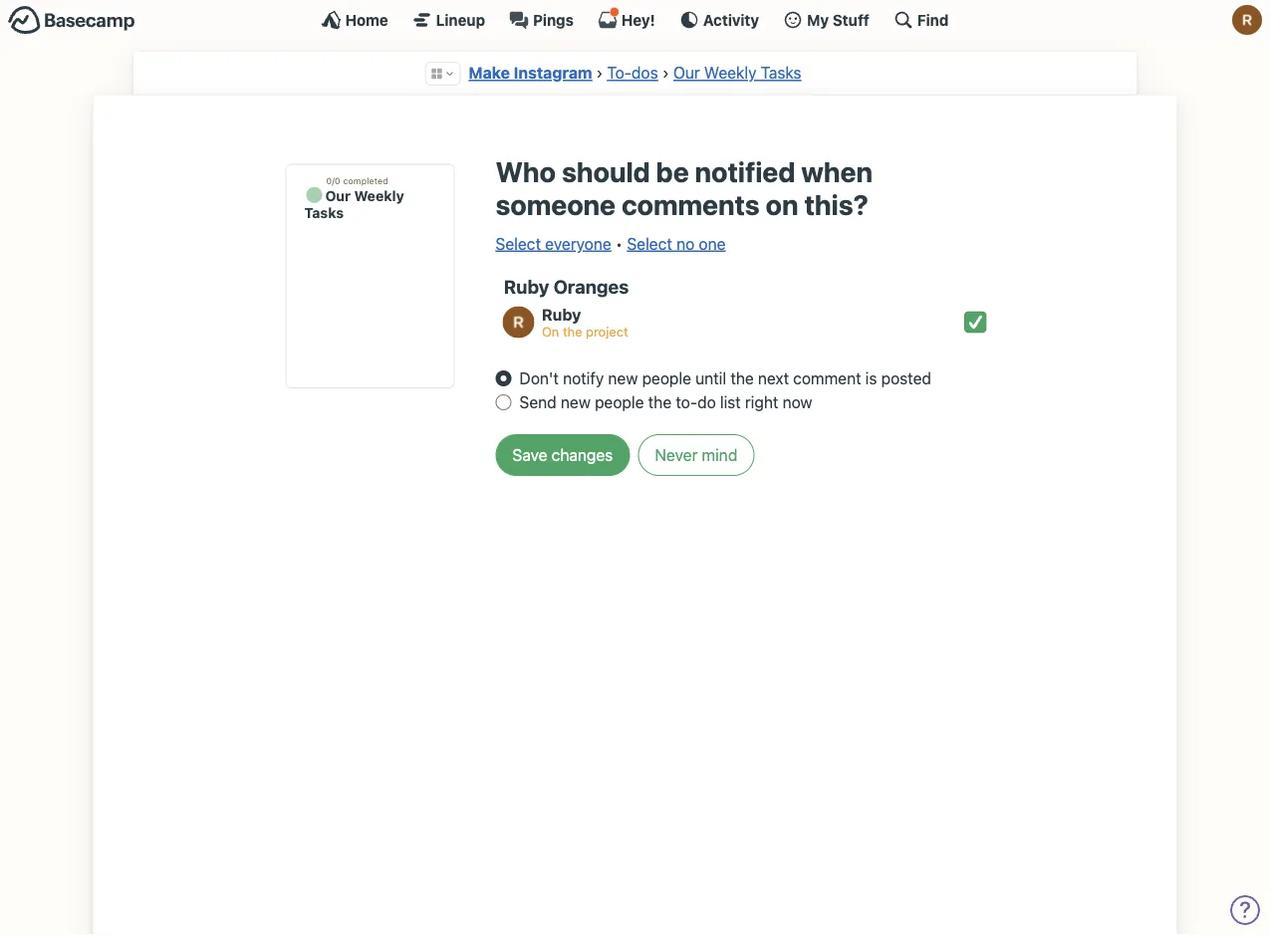 Task type: locate. For each thing, give the bounding box(es) containing it.
ruby
[[504, 276, 549, 297], [542, 305, 581, 324]]

new right notify
[[608, 369, 638, 388]]

1 horizontal spatial weekly
[[704, 63, 757, 82]]

ruby oranges
[[504, 276, 629, 297]]

1 vertical spatial our
[[325, 187, 351, 204]]

until
[[696, 369, 726, 388]]

when
[[801, 155, 873, 188]]

1 vertical spatial weekly
[[354, 187, 404, 204]]

0 horizontal spatial new
[[561, 393, 591, 412]]

hey!
[[622, 11, 655, 28]]

0 horizontal spatial weekly
[[354, 187, 404, 204]]

1 vertical spatial our weekly tasks link
[[286, 165, 454, 387]]

select right the •
[[627, 234, 672, 253]]

›
[[596, 63, 603, 82], [662, 63, 669, 82]]

1 vertical spatial the
[[731, 369, 754, 388]]

0 horizontal spatial the
[[563, 324, 582, 339]]

0 vertical spatial our weekly tasks link
[[673, 63, 802, 82]]

ruby for oranges
[[504, 276, 549, 297]]

to-
[[676, 393, 697, 412]]

1 vertical spatial people
[[595, 393, 644, 412]]

send
[[520, 393, 557, 412]]

people up send new people the to-do list              right now
[[642, 369, 691, 388]]

› right dos
[[662, 63, 669, 82]]

ruby up 'on'
[[542, 305, 581, 324]]

ruby up ruby image
[[504, 276, 549, 297]]

0 horizontal spatial ›
[[596, 63, 603, 82]]

the up list
[[731, 369, 754, 388]]

0 horizontal spatial our
[[325, 187, 351, 204]]

people down notify
[[595, 393, 644, 412]]

make
[[469, 63, 510, 82]]

1 vertical spatial ruby
[[542, 305, 581, 324]]

weekly
[[704, 63, 757, 82], [354, 187, 404, 204]]

hey! button
[[598, 7, 655, 30]]

new down notify
[[561, 393, 591, 412]]

ruby image
[[1232, 5, 1262, 35]]

2 vertical spatial the
[[648, 393, 672, 412]]

be
[[656, 155, 689, 188]]

send new people the to-do list              right now
[[520, 393, 812, 412]]

ruby image
[[503, 306, 535, 338]]

to-
[[607, 63, 632, 82]]

0 vertical spatial the
[[563, 324, 582, 339]]

home link
[[321, 10, 388, 30]]

1 horizontal spatial select
[[627, 234, 672, 253]]

select everyone • select no one
[[496, 234, 726, 253]]

1 horizontal spatial our weekly tasks link
[[673, 63, 802, 82]]

0 vertical spatial our
[[673, 63, 700, 82]]

pings button
[[509, 10, 574, 30]]

› left to-
[[596, 63, 603, 82]]

do
[[697, 393, 716, 412]]

our weekly tasks link
[[673, 63, 802, 82], [286, 165, 454, 387]]

1 vertical spatial new
[[561, 393, 591, 412]]

select everyone button
[[496, 232, 611, 256]]

0 horizontal spatial our weekly tasks link
[[286, 165, 454, 387]]

posted
[[881, 369, 931, 388]]

the right 'on'
[[563, 324, 582, 339]]

now
[[783, 393, 812, 412]]

0 vertical spatial tasks
[[761, 63, 802, 82]]

2 horizontal spatial the
[[731, 369, 754, 388]]

0 vertical spatial ruby
[[504, 276, 549, 297]]

next
[[758, 369, 789, 388]]

notified
[[695, 155, 795, 188]]

select down someone
[[496, 234, 541, 253]]

2 › from the left
[[662, 63, 669, 82]]

comments
[[622, 188, 760, 221]]

None submit
[[496, 434, 630, 476]]

people
[[642, 369, 691, 388], [595, 393, 644, 412]]

never mind link
[[638, 434, 755, 476]]

ruby inside ruby on the project
[[542, 305, 581, 324]]

the left "to-"
[[648, 393, 672, 412]]

•
[[616, 234, 623, 253]]

select
[[496, 234, 541, 253], [627, 234, 672, 253]]

who
[[496, 155, 556, 188]]

the
[[563, 324, 582, 339], [731, 369, 754, 388], [648, 393, 672, 412]]

new
[[608, 369, 638, 388], [561, 393, 591, 412]]

1 horizontal spatial the
[[648, 393, 672, 412]]

oranges
[[554, 276, 629, 297]]

never mind
[[655, 446, 738, 465]]

pings
[[533, 11, 574, 28]]

1 vertical spatial tasks
[[304, 204, 344, 221]]

tasks
[[761, 63, 802, 82], [304, 204, 344, 221]]

never
[[655, 446, 698, 465]]

0 horizontal spatial select
[[496, 234, 541, 253]]

should
[[562, 155, 650, 188]]

our
[[673, 63, 700, 82], [325, 187, 351, 204]]

project
[[586, 324, 628, 339]]

1 horizontal spatial ›
[[662, 63, 669, 82]]

0 vertical spatial new
[[608, 369, 638, 388]]

0 horizontal spatial tasks
[[304, 204, 344, 221]]

stuff
[[833, 11, 870, 28]]

0 vertical spatial people
[[642, 369, 691, 388]]

make instagram link
[[469, 63, 592, 82]]



Task type: describe. For each thing, give the bounding box(es) containing it.
home
[[345, 11, 388, 28]]

comment
[[793, 369, 861, 388]]

main element
[[0, 0, 1270, 39]]

0 vertical spatial weekly
[[704, 63, 757, 82]]

weekly inside the our weekly tasks
[[354, 187, 404, 204]]

mind
[[702, 446, 738, 465]]

lineup link
[[412, 10, 485, 30]]

1 horizontal spatial our
[[673, 63, 700, 82]]

list
[[720, 393, 741, 412]]

who should be notified when someone comments on this?
[[496, 155, 873, 221]]

find button
[[894, 10, 949, 30]]

make instagram
[[469, 63, 592, 82]]

one
[[699, 234, 726, 253]]

is
[[866, 369, 877, 388]]

no
[[677, 234, 695, 253]]

my stuff button
[[783, 10, 870, 30]]

don't
[[520, 369, 559, 388]]

› to-dos › our weekly tasks
[[596, 63, 802, 82]]

1 horizontal spatial tasks
[[761, 63, 802, 82]]

my stuff
[[807, 11, 870, 28]]

find
[[917, 11, 949, 28]]

select no one button
[[627, 232, 726, 256]]

1 select from the left
[[496, 234, 541, 253]]

right
[[745, 393, 779, 412]]

activity link
[[679, 10, 759, 30]]

on
[[542, 324, 559, 339]]

my
[[807, 11, 829, 28]]

1 horizontal spatial new
[[608, 369, 638, 388]]

1 › from the left
[[596, 63, 603, 82]]

the inside ruby on the project
[[563, 324, 582, 339]]

on
[[766, 188, 799, 221]]

notify
[[563, 369, 604, 388]]

our weekly tasks
[[304, 187, 404, 221]]

activity
[[703, 11, 759, 28]]

tasks inside the our weekly tasks
[[304, 204, 344, 221]]

ruby on the project
[[542, 305, 628, 339]]

someone
[[496, 188, 616, 221]]

ruby for on
[[542, 305, 581, 324]]

this?
[[804, 188, 869, 221]]

don't notify new people until the next comment is posted
[[520, 369, 931, 388]]

instagram
[[514, 63, 592, 82]]

to-dos link
[[607, 63, 658, 82]]

lineup
[[436, 11, 485, 28]]

everyone
[[545, 234, 611, 253]]

dos
[[632, 63, 658, 82]]

2 select from the left
[[627, 234, 672, 253]]

our inside the our weekly tasks
[[325, 187, 351, 204]]

switch accounts image
[[8, 5, 135, 36]]



Task type: vqa. For each thing, say whether or not it's contained in the screenshot.
12
no



